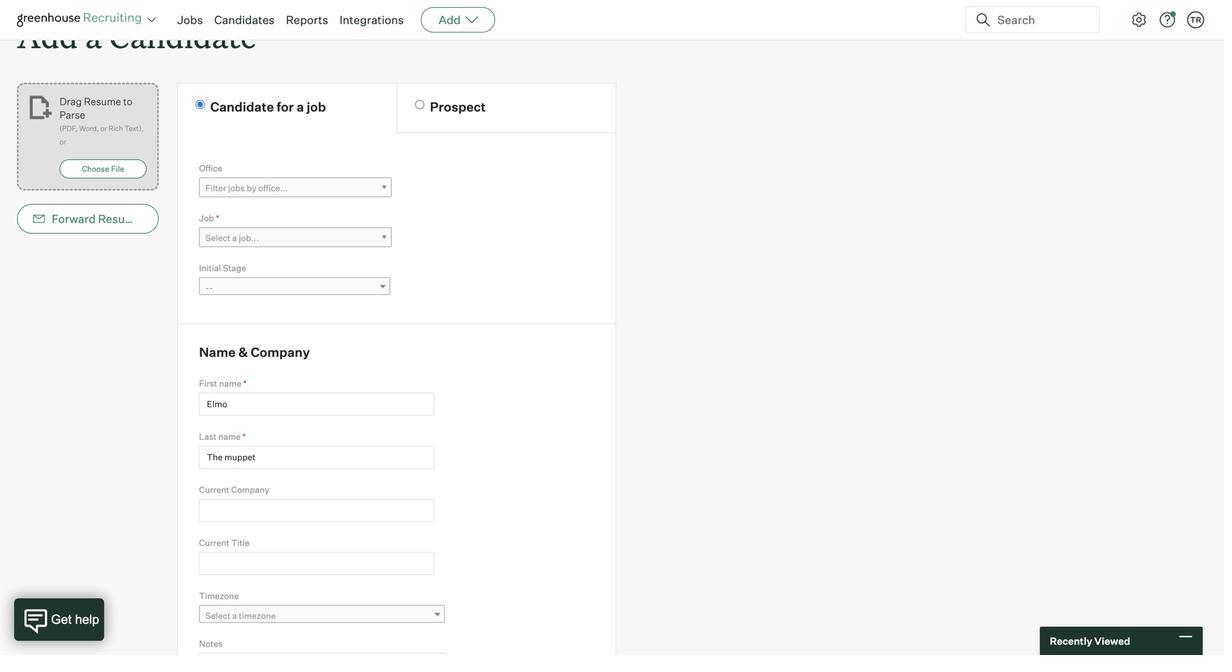 Task type: vqa. For each thing, say whether or not it's contained in the screenshot.
the "Setup"
no



Task type: locate. For each thing, give the bounding box(es) containing it.
resume inside drag resume to parse (pdf, word, or rich text), or
[[84, 95, 121, 108]]

switch applications image
[[146, 13, 157, 27]]

by
[[247, 183, 256, 194]]

company right &
[[251, 344, 310, 360]]

1 horizontal spatial or
[[100, 124, 107, 133]]

resume
[[84, 95, 121, 108], [98, 212, 141, 226]]

tr button
[[1187, 11, 1204, 28]]

jobs
[[228, 183, 245, 194]]

2 current from the top
[[199, 538, 229, 548]]

name & company
[[199, 344, 310, 360]]

a left timezone
[[232, 611, 237, 621]]

current company
[[199, 485, 269, 495]]

1 vertical spatial *
[[243, 378, 247, 389]]

name right the last
[[218, 432, 241, 442]]

0 vertical spatial current
[[199, 485, 229, 495]]

office
[[199, 163, 222, 174]]

name
[[219, 378, 241, 389], [218, 432, 241, 442]]

select down timezone
[[205, 611, 230, 621]]

1 select from the top
[[205, 233, 230, 243]]

job
[[199, 213, 214, 224]]

company
[[251, 344, 310, 360], [231, 485, 269, 495]]

select a timezone link
[[199, 605, 445, 626]]

2 vertical spatial *
[[242, 432, 246, 442]]

current down the last
[[199, 485, 229, 495]]

for
[[277, 99, 294, 115]]

1 vertical spatial select
[[205, 611, 230, 621]]

prospect
[[430, 99, 486, 115]]

text),
[[125, 124, 144, 133]]

add inside popup button
[[439, 13, 461, 27]]

email
[[162, 212, 191, 226]]

2 - from the left
[[209, 283, 213, 293]]

* down &
[[243, 378, 247, 389]]

resume inside button
[[98, 212, 141, 226]]

current
[[199, 485, 229, 495], [199, 538, 229, 548]]

current left the title
[[199, 538, 229, 548]]

None text field
[[199, 393, 434, 416], [199, 446, 434, 469], [199, 552, 434, 575], [199, 393, 434, 416], [199, 446, 434, 469], [199, 552, 434, 575]]

2 select from the top
[[205, 611, 230, 621]]

0 vertical spatial resume
[[84, 95, 121, 108]]

1 vertical spatial name
[[218, 432, 241, 442]]

via
[[144, 212, 159, 226]]

None text field
[[199, 499, 434, 522]]

0 horizontal spatial or
[[59, 138, 66, 146]]

1 vertical spatial candidate
[[210, 99, 274, 115]]

resume left via
[[98, 212, 141, 226]]

* right the job
[[216, 213, 219, 224]]

a left job...
[[232, 233, 237, 243]]

select for select a job...
[[205, 233, 230, 243]]

0 vertical spatial name
[[219, 378, 241, 389]]

--
[[205, 283, 213, 293]]

timezone
[[199, 591, 239, 601]]

choose file
[[82, 164, 124, 174]]

select a job...
[[205, 233, 259, 243]]

integrations link
[[340, 13, 404, 27]]

*
[[216, 213, 219, 224], [243, 378, 247, 389], [242, 432, 246, 442]]

a for timezone
[[232, 611, 237, 621]]

drag
[[59, 95, 82, 108]]

0 vertical spatial select
[[205, 233, 230, 243]]

a left switch applications element at the left top
[[85, 15, 102, 57]]

initial stage
[[199, 263, 246, 274]]

a right for
[[297, 99, 304, 115]]

resume left to
[[84, 95, 121, 108]]

add a candidate
[[17, 15, 256, 57]]

1 - from the left
[[205, 283, 209, 293]]

* for first name *
[[243, 378, 247, 389]]

name right first
[[219, 378, 241, 389]]

1 vertical spatial current
[[199, 538, 229, 548]]

or down (pdf,
[[59, 138, 66, 146]]

Prospect radio
[[415, 100, 424, 109]]

tr
[[1190, 15, 1201, 24]]

1 current from the top
[[199, 485, 229, 495]]

add
[[439, 13, 461, 27], [17, 15, 78, 57]]

company up the title
[[231, 485, 269, 495]]

job...
[[239, 233, 259, 243]]

initial
[[199, 263, 221, 274]]

to
[[123, 95, 132, 108]]

select down job *
[[205, 233, 230, 243]]

candidate
[[109, 15, 256, 57], [210, 99, 274, 115]]

a for job...
[[232, 233, 237, 243]]

forward
[[52, 212, 96, 226]]

first name *
[[199, 378, 247, 389]]

0 horizontal spatial add
[[17, 15, 78, 57]]

first
[[199, 378, 217, 389]]

0 vertical spatial candidate
[[109, 15, 256, 57]]

stage
[[223, 263, 246, 274]]

switch applications element
[[143, 11, 160, 28]]

or
[[100, 124, 107, 133], [59, 138, 66, 146]]

* right the last
[[242, 432, 246, 442]]

1 horizontal spatial add
[[439, 13, 461, 27]]

recently
[[1050, 635, 1092, 647]]

drag resume to parse (pdf, word, or rich text), or
[[59, 95, 144, 146]]

0 vertical spatial company
[[251, 344, 310, 360]]

job
[[307, 99, 326, 115]]

select
[[205, 233, 230, 243], [205, 611, 230, 621]]

select inside select a job... link
[[205, 233, 230, 243]]

forward resume via email
[[52, 212, 191, 226]]

1 vertical spatial resume
[[98, 212, 141, 226]]

reports link
[[286, 13, 328, 27]]

-
[[205, 283, 209, 293], [209, 283, 213, 293]]

candidate for a job
[[210, 99, 326, 115]]

candidates link
[[214, 13, 275, 27]]

a for candidate
[[85, 15, 102, 57]]

select inside select a timezone link
[[205, 611, 230, 621]]

a
[[85, 15, 102, 57], [297, 99, 304, 115], [232, 233, 237, 243], [232, 611, 237, 621]]

configure image
[[1131, 11, 1148, 28]]

or left rich
[[100, 124, 107, 133]]

name
[[199, 344, 236, 360]]



Task type: describe. For each thing, give the bounding box(es) containing it.
add for add
[[439, 13, 461, 27]]

select a timezone
[[205, 611, 276, 621]]

filter
[[205, 183, 226, 194]]

title
[[231, 538, 250, 548]]

viewed
[[1094, 635, 1130, 647]]

filter jobs by office...
[[205, 183, 288, 194]]

choose
[[82, 164, 109, 174]]

1 vertical spatial or
[[59, 138, 66, 146]]

rich
[[109, 124, 123, 133]]

job *
[[199, 213, 219, 224]]

Top navigation search text field
[[992, 6, 1091, 34]]

last name *
[[199, 432, 246, 442]]

&
[[238, 344, 248, 360]]

resume for forward
[[98, 212, 141, 226]]

jobs link
[[177, 13, 203, 27]]

(pdf,
[[59, 124, 78, 133]]

add for add a candidate
[[17, 15, 78, 57]]

0 vertical spatial or
[[100, 124, 107, 133]]

0 vertical spatial *
[[216, 213, 219, 224]]

add button
[[421, 7, 495, 33]]

1 vertical spatial company
[[231, 485, 269, 495]]

select for select a timezone
[[205, 611, 230, 621]]

filter jobs by office... link
[[199, 178, 392, 198]]

word,
[[79, 124, 99, 133]]

office...
[[258, 183, 288, 194]]

current for current company
[[199, 485, 229, 495]]

last
[[199, 432, 217, 442]]

recently viewed
[[1050, 635, 1130, 647]]

parse
[[59, 109, 85, 121]]

forward resume via email button
[[17, 204, 191, 234]]

select a job... link
[[199, 228, 392, 248]]

name for last
[[218, 432, 241, 442]]

current title
[[199, 538, 250, 548]]

tr button
[[1184, 9, 1207, 31]]

reports
[[286, 13, 328, 27]]

name for first
[[219, 378, 241, 389]]

current for current title
[[199, 538, 229, 548]]

integrations
[[340, 13, 404, 27]]

* for last name *
[[242, 432, 246, 442]]

jobs
[[177, 13, 203, 27]]

Candidate for a job radio
[[196, 100, 205, 109]]

-- link
[[199, 277, 390, 298]]

file
[[111, 164, 124, 174]]

timezone
[[239, 611, 276, 621]]

notes
[[199, 639, 223, 649]]

resume for drag
[[84, 95, 121, 108]]

candidates
[[214, 13, 275, 27]]



